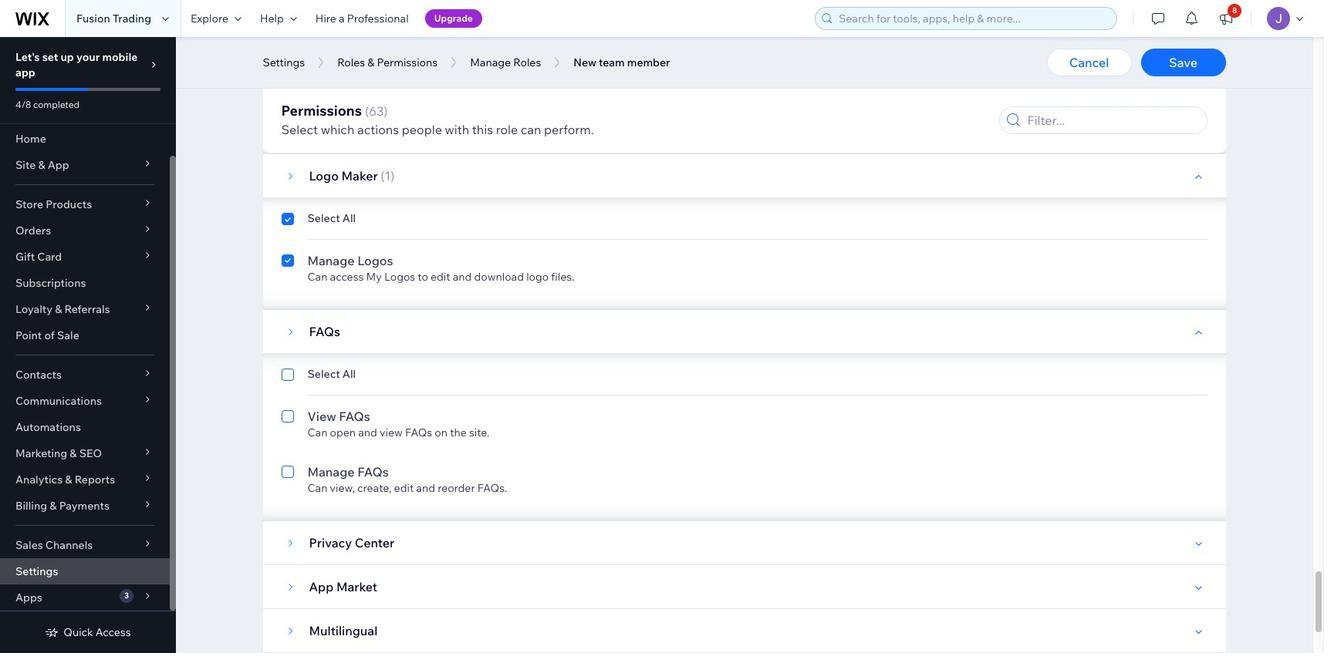 Task type: vqa. For each thing, say whether or not it's contained in the screenshot.
MARKETING
yes



Task type: locate. For each thing, give the bounding box(es) containing it.
1 horizontal spatial the
[[715, 114, 732, 128]]

analytics & reports button
[[0, 467, 170, 493]]

1 vertical spatial to
[[418, 270, 428, 284]]

) up actions
[[384, 103, 388, 119]]

set
[[42, 50, 58, 64]]

sent
[[558, 40, 581, 54]]

site & app button
[[0, 152, 170, 178]]

to right my
[[418, 270, 428, 284]]

select all up open
[[308, 368, 356, 381]]

and
[[651, 40, 670, 54], [356, 114, 375, 128], [453, 270, 472, 284], [358, 426, 377, 440], [416, 482, 435, 496]]

billing
[[15, 500, 47, 513]]

& down wix
[[368, 56, 375, 69]]

0 vertical spatial )
[[384, 103, 388, 119]]

manage inside manage faqs can view, create, edit and reorder faqs.
[[308, 465, 355, 480]]

1 horizontal spatial documents
[[447, 114, 504, 128]]

2 vertical spatial view
[[308, 409, 336, 425]]

roles & permissions
[[338, 56, 438, 69]]

& for reports
[[65, 473, 72, 487]]

1 vertical spatial download
[[474, 270, 524, 284]]

view up open
[[308, 409, 336, 425]]

faqs up open
[[339, 409, 371, 425]]

0 horizontal spatial roles
[[338, 56, 365, 69]]

view
[[308, 23, 336, 39], [308, 97, 336, 113], [308, 409, 336, 425]]

edit inside 'manage logos can access my logos to edit and download logo files.'
[[431, 270, 451, 284]]

0 horizontal spatial your
[[76, 50, 100, 64]]

0 horizontal spatial documents
[[360, 97, 426, 113]]

1 vertical spatial tax
[[429, 114, 444, 128]]

billing & payments
[[15, 500, 110, 513]]

& left reports
[[65, 473, 72, 487]]

0 vertical spatial permissions
[[377, 56, 438, 69]]

3 view from the top
[[308, 409, 336, 425]]

privacy center
[[309, 536, 395, 551]]

sales channels
[[15, 539, 93, 553]]

1 horizontal spatial your
[[596, 40, 618, 54]]

settings button
[[255, 51, 313, 74]]

tax left with on the top left of the page
[[429, 114, 444, 128]]

edit right my
[[431, 270, 451, 284]]

funds up funds,
[[527, 40, 556, 54]]

manage down history,
[[470, 56, 511, 69]]

gift card
[[15, 250, 62, 264]]

& inside marketing & seo popup button
[[70, 447, 77, 461]]

& up transaction
[[451, 23, 459, 39]]

manage up access
[[308, 253, 355, 269]]

your right up
[[76, 50, 100, 64]]

& for payments
[[50, 500, 57, 513]]

1 horizontal spatial (
[[381, 168, 385, 184]]

history,
[[489, 40, 525, 54]]

faqs left "on"
[[405, 426, 433, 440]]

view settlement reports & payouts can view wix payments transaction history, funds sent to your bank, and any funds in reserve.
[[308, 23, 775, 54]]

0 horizontal spatial download
[[377, 114, 427, 128]]

manage for faqs
[[308, 465, 355, 480]]

( up actions
[[365, 103, 369, 119]]

view up this
[[330, 40, 353, 54]]

subscriptions link
[[0, 270, 170, 296]]

download left logo
[[474, 270, 524, 284]]

select up open
[[308, 368, 340, 381]]

1 funds from the left
[[527, 40, 556, 54]]

faqs.
[[478, 482, 508, 496]]

in left reserve.
[[723, 40, 732, 54]]

1 horizontal spatial roles
[[514, 56, 541, 69]]

gift
[[15, 250, 35, 264]]

help button
[[251, 0, 306, 37]]

faqs inside manage faqs can view, create, edit and reorder faqs.
[[358, 465, 389, 480]]

payments up roles & permissions
[[377, 40, 427, 54]]

1 horizontal spatial funds
[[692, 40, 721, 54]]

because
[[463, 59, 506, 73]]

view right open
[[380, 426, 403, 440]]

1 can from the top
[[308, 40, 328, 54]]

0 vertical spatial select all
[[308, 212, 356, 225]]

all for faqs
[[343, 368, 356, 381]]

1 horizontal spatial settings
[[263, 56, 305, 69]]

multilingual
[[309, 624, 378, 639]]

on
[[435, 426, 448, 440]]

orders
[[15, 224, 51, 238]]

and right open
[[358, 426, 377, 440]]

view
[[330, 40, 353, 54], [330, 114, 353, 128], [380, 426, 403, 440]]

2 vertical spatial select
[[308, 368, 340, 381]]

1 horizontal spatial in
[[723, 40, 732, 54]]

access
[[96, 626, 131, 640]]

2 funds from the left
[[692, 40, 721, 54]]

1 roles from the left
[[338, 56, 365, 69]]

save button
[[1142, 49, 1227, 76]]

the right "on"
[[450, 426, 467, 440]]

documents up actions
[[360, 97, 426, 113]]

0 vertical spatial tax
[[339, 97, 357, 113]]

0 horizontal spatial app
[[48, 158, 69, 172]]

app right site
[[48, 158, 69, 172]]

0 horizontal spatial the
[[450, 426, 467, 440]]

tax up which
[[339, 97, 357, 113]]

add
[[509, 59, 530, 73]]

the inside view faqs can open and view faqs on the site.
[[450, 426, 467, 440]]

manage faqs can view, create, edit and reorder faqs.
[[308, 465, 508, 496]]

2 view from the top
[[308, 97, 336, 113]]

chargebacks
[[660, 59, 724, 73]]

8 button
[[1210, 0, 1244, 37]]

manage
[[566, 59, 607, 73]]

let's set up your mobile app
[[15, 50, 138, 80]]

your up the 'team'
[[596, 40, 618, 54]]

download
[[377, 114, 427, 128], [474, 270, 524, 284]]

this
[[326, 59, 347, 73]]

view left 63
[[330, 114, 353, 128]]

and left logo
[[453, 270, 472, 284]]

roles inside manage roles button
[[514, 56, 541, 69]]

1 vertical spatial in
[[703, 114, 712, 128]]

view for settlement
[[308, 23, 336, 39]]

card
[[37, 250, 62, 264]]

& inside roles & permissions button
[[368, 56, 375, 69]]

can left "view,"
[[308, 482, 328, 496]]

0 horizontal spatial to
[[418, 270, 428, 284]]

your inside let's set up your mobile app
[[76, 50, 100, 64]]

manage logos can access my logos to edit and download logo files.
[[308, 253, 575, 284]]

in inside view settlement reports & payouts can view wix payments transaction history, funds sent to your bank, and any funds in reserve.
[[723, 40, 732, 54]]

home
[[15, 132, 46, 146]]

of
[[44, 329, 55, 343]]

new
[[574, 56, 597, 69]]

view inside view faqs can open and view faqs on the site.
[[380, 426, 403, 440]]

can inside manage faqs can view, create, edit and reorder faqs.
[[308, 482, 328, 496]]

app left market
[[309, 580, 334, 595]]

team
[[599, 56, 625, 69]]

reserve.
[[735, 40, 775, 54]]

and left reorder
[[416, 482, 435, 496]]

permissions inside permissions ( 63 ) select which actions people with this role can perform.
[[281, 102, 362, 120]]

settings down help 'button'
[[263, 56, 305, 69]]

can
[[521, 122, 542, 137]]

2 roles from the left
[[514, 56, 541, 69]]

sale
[[57, 329, 79, 343]]

0 vertical spatial edit
[[431, 270, 451, 284]]

and right which
[[356, 114, 375, 128]]

contacts button
[[0, 362, 170, 388]]

settings inside button
[[263, 56, 305, 69]]

can up logo
[[308, 114, 328, 128]]

in inside the view tax documents can view and download tax documents (only applicable for businesses located in the us).
[[703, 114, 712, 128]]

& inside billing & payments popup button
[[50, 500, 57, 513]]

1 all from the top
[[343, 212, 356, 225]]

2 all from the top
[[343, 368, 356, 381]]

0 vertical spatial manage
[[470, 56, 511, 69]]

0 vertical spatial all
[[343, 212, 356, 225]]

communications
[[15, 395, 102, 408]]

payments
[[377, 40, 427, 54], [59, 500, 110, 513]]

( right maker
[[381, 168, 385, 184]]

& right site
[[38, 158, 45, 172]]

faqs up "create," on the bottom left of the page
[[358, 465, 389, 480]]

located
[[663, 114, 701, 128]]

2 vertical spatial manage
[[308, 465, 355, 480]]

funds up chargebacks
[[692, 40, 721, 54]]

1 horizontal spatial app
[[309, 580, 334, 595]]

documents
[[360, 97, 426, 113], [447, 114, 504, 128]]

0 horizontal spatial )
[[384, 103, 388, 119]]

& for seo
[[70, 447, 77, 461]]

1 vertical spatial manage
[[308, 253, 355, 269]]

1 vertical spatial select all
[[308, 368, 356, 381]]

transaction
[[429, 40, 486, 54]]

1 view from the top
[[308, 23, 336, 39]]

0 horizontal spatial payments
[[59, 500, 110, 513]]

5 can from the top
[[308, 482, 328, 496]]

quick
[[64, 626, 93, 640]]

0 vertical spatial select
[[281, 122, 318, 137]]

professional
[[347, 12, 409, 25]]

0 horizontal spatial funds
[[527, 40, 556, 54]]

1 horizontal spatial to
[[583, 40, 593, 54]]

settings
[[263, 56, 305, 69], [15, 565, 58, 579]]

1 vertical spatial settings
[[15, 565, 58, 579]]

manage for roles
[[470, 56, 511, 69]]

0 vertical spatial the
[[715, 114, 732, 128]]

settings for settings link
[[15, 565, 58, 579]]

faqs down access
[[309, 324, 341, 340]]

4/8
[[15, 99, 31, 110]]

0 vertical spatial view
[[308, 23, 336, 39]]

& left seo
[[70, 447, 77, 461]]

point of sale link
[[0, 323, 170, 349]]

funds
[[527, 40, 556, 54], [692, 40, 721, 54]]

manage up "view,"
[[308, 465, 355, 480]]

can inside view faqs can open and view faqs on the site.
[[308, 426, 328, 440]]

Search for tools, apps, help & more... field
[[835, 8, 1113, 29]]

3 can from the top
[[308, 270, 328, 284]]

1 vertical spatial view
[[308, 97, 336, 113]]

1 vertical spatial edit
[[394, 482, 414, 496]]

) right maker
[[391, 168, 395, 184]]

hire a professional
[[316, 12, 409, 25]]

2 vertical spatial view
[[380, 426, 403, 440]]

view left a
[[308, 23, 336, 39]]

with
[[445, 122, 470, 137]]

payments down analytics & reports popup button
[[59, 500, 110, 513]]

1 vertical spatial view
[[330, 114, 353, 128]]

in right the located
[[703, 114, 712, 128]]

app
[[15, 66, 35, 80]]

& inside analytics & reports popup button
[[65, 473, 72, 487]]

0 vertical spatial app
[[48, 158, 69, 172]]

the left us).
[[715, 114, 732, 128]]

view for tax
[[308, 97, 336, 113]]

actions
[[357, 122, 399, 137]]

None checkbox
[[281, 22, 294, 73], [281, 96, 294, 128], [281, 212, 294, 230], [281, 252, 294, 284], [281, 408, 294, 440], [281, 463, 294, 496], [281, 22, 294, 73], [281, 96, 294, 128], [281, 212, 294, 230], [281, 252, 294, 284], [281, 408, 294, 440], [281, 463, 294, 496]]

view up which
[[308, 97, 336, 113]]

this permission is required because add funds, manage refunds & chargebacks
[[326, 59, 724, 73]]

2 can from the top
[[308, 114, 328, 128]]

select inside permissions ( 63 ) select which actions people with this role can perform.
[[281, 122, 318, 137]]

edit right "create," on the bottom left of the page
[[394, 482, 414, 496]]

to inside view settlement reports & payouts can view wix payments transaction history, funds sent to your bank, and any funds in reserve.
[[583, 40, 593, 54]]

1 vertical spatial select
[[308, 212, 340, 225]]

1 vertical spatial payments
[[59, 500, 110, 513]]

required
[[418, 59, 461, 73]]

all up open
[[343, 368, 356, 381]]

the
[[715, 114, 732, 128], [450, 426, 467, 440]]

4 can from the top
[[308, 426, 328, 440]]

0 horizontal spatial in
[[703, 114, 712, 128]]

1 horizontal spatial permissions
[[377, 56, 438, 69]]

hire a professional link
[[306, 0, 418, 37]]

None checkbox
[[281, 368, 294, 386]]

& right billing
[[50, 500, 57, 513]]

0 vertical spatial (
[[365, 103, 369, 119]]

logos
[[358, 253, 393, 269], [384, 270, 416, 284]]

view inside view settlement reports & payouts can view wix payments transaction history, funds sent to your bank, and any funds in reserve.
[[308, 23, 336, 39]]

all down logo maker ( 1 )
[[343, 212, 356, 225]]

logos up my
[[358, 253, 393, 269]]

view inside the view tax documents can view and download tax documents (only applicable for businesses located in the us).
[[330, 114, 353, 128]]

& for referrals
[[55, 303, 62, 317]]

billing & payments button
[[0, 493, 170, 520]]

0 horizontal spatial settings
[[15, 565, 58, 579]]

and inside 'manage logos can access my logos to edit and download logo files.'
[[453, 270, 472, 284]]

manage inside button
[[470, 56, 511, 69]]

settlement
[[339, 23, 402, 39]]

and inside view faqs can open and view faqs on the site.
[[358, 426, 377, 440]]

permissions ( 63 ) select which actions people with this role can perform.
[[281, 102, 594, 137]]

select all down logo
[[308, 212, 356, 225]]

can left access
[[308, 270, 328, 284]]

tax
[[339, 97, 357, 113], [429, 114, 444, 128]]

channels
[[45, 539, 93, 553]]

0 vertical spatial documents
[[360, 97, 426, 113]]

fusion trading
[[76, 12, 151, 25]]

1 vertical spatial the
[[450, 426, 467, 440]]

marketing
[[15, 447, 67, 461]]

0 horizontal spatial edit
[[394, 482, 414, 496]]

reports
[[75, 473, 115, 487]]

0 vertical spatial payments
[[377, 40, 427, 54]]

settings inside settings link
[[15, 565, 58, 579]]

1 vertical spatial all
[[343, 368, 356, 381]]

1 vertical spatial permissions
[[281, 102, 362, 120]]

funds,
[[532, 59, 564, 73]]

0 horizontal spatial (
[[365, 103, 369, 119]]

view inside view faqs can open and view faqs on the site.
[[308, 409, 336, 425]]

1 horizontal spatial download
[[474, 270, 524, 284]]

logos right my
[[384, 270, 416, 284]]

1 horizontal spatial )
[[391, 168, 395, 184]]

0 vertical spatial in
[[723, 40, 732, 54]]

can left open
[[308, 426, 328, 440]]

and inside manage faqs can view, create, edit and reorder faqs.
[[416, 482, 435, 496]]

open
[[330, 426, 356, 440]]

0 vertical spatial to
[[583, 40, 593, 54]]

to up new
[[583, 40, 593, 54]]

and up member
[[651, 40, 670, 54]]

0 vertical spatial download
[[377, 114, 427, 128]]

download left with on the top left of the page
[[377, 114, 427, 128]]

& inside site & app dropdown button
[[38, 158, 45, 172]]

1 select all from the top
[[308, 212, 356, 225]]

3
[[124, 591, 129, 601]]

in
[[723, 40, 732, 54], [703, 114, 712, 128]]

can up this
[[308, 40, 328, 54]]

maker
[[342, 168, 378, 184]]

settings down sales
[[15, 565, 58, 579]]

1 horizontal spatial edit
[[431, 270, 451, 284]]

documents left (only
[[447, 114, 504, 128]]

select down logo
[[308, 212, 340, 225]]

can inside 'manage logos can access my logos to edit and download logo files.'
[[308, 270, 328, 284]]

1 vertical spatial (
[[381, 168, 385, 184]]

0 horizontal spatial permissions
[[281, 102, 362, 120]]

1 horizontal spatial payments
[[377, 40, 427, 54]]

0 vertical spatial view
[[330, 40, 353, 54]]

2 select all from the top
[[308, 368, 356, 381]]

& inside loyalty & referrals 'popup button'
[[55, 303, 62, 317]]

manage inside 'manage logos can access my logos to edit and download logo files.'
[[308, 253, 355, 269]]

select left which
[[281, 122, 318, 137]]

0 vertical spatial settings
[[263, 56, 305, 69]]

view inside the view tax documents can view and download tax documents (only applicable for businesses located in the us).
[[308, 97, 336, 113]]

& right loyalty
[[55, 303, 62, 317]]

sales
[[15, 539, 43, 553]]



Task type: describe. For each thing, give the bounding box(es) containing it.
reports
[[405, 23, 448, 39]]

help
[[260, 12, 284, 25]]

communications button
[[0, 388, 170, 415]]

& for app
[[38, 158, 45, 172]]

1 vertical spatial app
[[309, 580, 334, 595]]

the inside the view tax documents can view and download tax documents (only applicable for businesses located in the us).
[[715, 114, 732, 128]]

marketing & seo
[[15, 447, 102, 461]]

manage for logos
[[308, 253, 355, 269]]

63
[[369, 103, 384, 119]]

all for logos
[[343, 212, 356, 225]]

view for faqs
[[308, 409, 336, 425]]

and inside the view tax documents can view and download tax documents (only applicable for businesses located in the us).
[[356, 114, 375, 128]]

quick access button
[[45, 626, 131, 640]]

bank,
[[621, 40, 648, 54]]

payouts
[[461, 23, 508, 39]]

permission
[[349, 59, 405, 73]]

can for view faqs
[[308, 426, 328, 440]]

app inside dropdown button
[[48, 158, 69, 172]]

this
[[472, 122, 493, 137]]

referrals
[[64, 303, 110, 317]]

refunds
[[609, 59, 648, 73]]

can for manage logos
[[308, 270, 328, 284]]

loyalty
[[15, 303, 53, 317]]

loyalty & referrals
[[15, 303, 110, 317]]

loyalty & referrals button
[[0, 296, 170, 323]]

your inside view settlement reports & payouts can view wix payments transaction history, funds sent to your bank, and any funds in reserve.
[[596, 40, 618, 54]]

can for manage faqs
[[308, 482, 328, 496]]

select for logo maker
[[308, 212, 340, 225]]

site
[[15, 158, 36, 172]]

contacts
[[15, 368, 62, 382]]

upgrade
[[434, 12, 473, 24]]

logo
[[309, 168, 339, 184]]

quick access
[[64, 626, 131, 640]]

and inside view settlement reports & payouts can view wix payments transaction history, funds sent to your bank, and any funds in reserve.
[[651, 40, 670, 54]]

which
[[321, 122, 355, 137]]

can inside the view tax documents can view and download tax documents (only applicable for businesses located in the us).
[[308, 114, 328, 128]]

view,
[[330, 482, 355, 496]]

businesses
[[605, 114, 661, 128]]

store products
[[15, 198, 92, 212]]

my
[[366, 270, 382, 284]]

center
[[355, 536, 395, 551]]

any
[[672, 40, 690, 54]]

explore
[[191, 12, 229, 25]]

automations link
[[0, 415, 170, 441]]

mobile
[[102, 50, 138, 64]]

create,
[[358, 482, 392, 496]]

access
[[330, 270, 364, 284]]

us).
[[734, 114, 755, 128]]

cancel
[[1070, 55, 1110, 70]]

& right refunds
[[650, 59, 657, 73]]

Filter... field
[[1023, 107, 1203, 134]]

payments inside popup button
[[59, 500, 110, 513]]

marketing & seo button
[[0, 441, 170, 467]]

trading
[[113, 12, 151, 25]]

& inside view settlement reports & payouts can view wix payments transaction history, funds sent to your bank, and any funds in reserve.
[[451, 23, 459, 39]]

download inside the view tax documents can view and download tax documents (only applicable for businesses located in the us).
[[377, 114, 427, 128]]

store
[[15, 198, 43, 212]]

add funds, manage refunds & chargebacks button
[[506, 59, 727, 73]]

cancel button
[[1047, 49, 1132, 76]]

market
[[337, 580, 378, 595]]

point
[[15, 329, 42, 343]]

1 vertical spatial logos
[[384, 270, 416, 284]]

subscriptions
[[15, 276, 86, 290]]

products
[[46, 198, 92, 212]]

a
[[339, 12, 345, 25]]

up
[[61, 50, 74, 64]]

download inside 'manage logos can access my logos to edit and download logo files.'
[[474, 270, 524, 284]]

view tax documents can view and download tax documents (only applicable for businesses located in the us).
[[308, 97, 755, 128]]

settings link
[[0, 559, 170, 585]]

logo maker ( 1 )
[[309, 168, 395, 184]]

select for faqs
[[308, 368, 340, 381]]

is
[[408, 59, 416, 73]]

view faqs can open and view faqs on the site.
[[308, 409, 490, 440]]

seo
[[79, 447, 102, 461]]

sales channels button
[[0, 533, 170, 559]]

sidebar element
[[0, 37, 176, 654]]

0 vertical spatial logos
[[358, 253, 393, 269]]

settings for "settings" button
[[263, 56, 305, 69]]

1 vertical spatial )
[[391, 168, 395, 184]]

to inside 'manage logos can access my logos to edit and download logo files.'
[[418, 270, 428, 284]]

applicable
[[534, 114, 586, 128]]

analytics
[[15, 473, 63, 487]]

home link
[[0, 126, 170, 152]]

view inside view settlement reports & payouts can view wix payments transaction history, funds sent to your bank, and any funds in reserve.
[[330, 40, 353, 54]]

edit inside manage faqs can view, create, edit and reorder faqs.
[[394, 482, 414, 496]]

( inside permissions ( 63 ) select which actions people with this role can perform.
[[365, 103, 369, 119]]

for
[[588, 114, 603, 128]]

select all for view
[[308, 368, 356, 381]]

completed
[[33, 99, 80, 110]]

permissions inside button
[[377, 56, 438, 69]]

hire
[[316, 12, 337, 25]]

automations
[[15, 421, 81, 435]]

can inside view settlement reports & payouts can view wix payments transaction history, funds sent to your bank, and any funds in reserve.
[[308, 40, 328, 54]]

files.
[[552, 270, 575, 284]]

1
[[385, 168, 391, 184]]

app market
[[309, 580, 378, 595]]

site.
[[469, 426, 490, 440]]

payments inside view settlement reports & payouts can view wix payments transaction history, funds sent to your bank, and any funds in reserve.
[[377, 40, 427, 54]]

1 vertical spatial documents
[[447, 114, 504, 128]]

0 horizontal spatial tax
[[339, 97, 357, 113]]

& for permissions
[[368, 56, 375, 69]]

new team member button
[[566, 51, 678, 74]]

1 horizontal spatial tax
[[429, 114, 444, 128]]

site & app
[[15, 158, 69, 172]]

roles inside roles & permissions button
[[338, 56, 365, 69]]

(only
[[506, 114, 531, 128]]

) inside permissions ( 63 ) select which actions people with this role can perform.
[[384, 103, 388, 119]]

4/8 completed
[[15, 99, 80, 110]]

select all for manage
[[308, 212, 356, 225]]

store products button
[[0, 191, 170, 218]]



